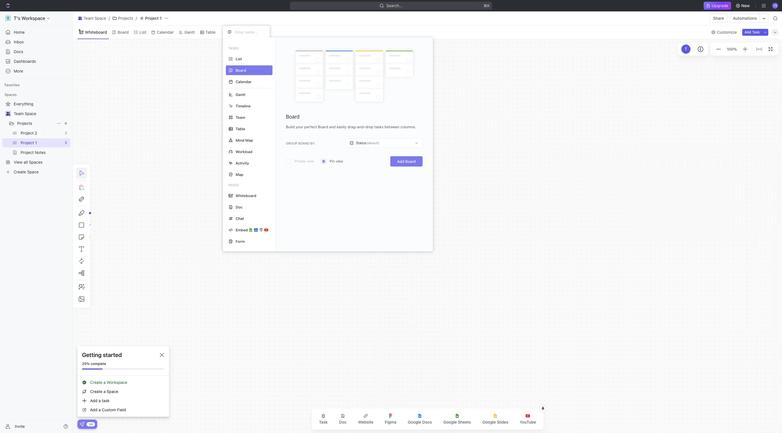Task type: locate. For each thing, give the bounding box(es) containing it.
1 vertical spatial list
[[236, 56, 242, 61]]

a up create a space on the left of the page
[[103, 380, 106, 385]]

youtube
[[520, 420, 536, 425]]

add for add a task
[[90, 399, 97, 404]]

tree
[[2, 100, 70, 177]]

list down project 1 link
[[139, 30, 146, 34]]

1 vertical spatial projects
[[17, 121, 32, 126]]

google sheets
[[444, 420, 471, 425]]

calendar
[[157, 30, 174, 34], [236, 79, 252, 84]]

task down the automations button
[[752, 30, 760, 34]]

columns.
[[401, 125, 416, 129]]

gantt
[[184, 30, 195, 34], [236, 92, 246, 97]]

a up task
[[103, 390, 106, 394]]

0 horizontal spatial team space
[[14, 111, 36, 116]]

projects
[[118, 16, 133, 21], [17, 121, 32, 126]]

0 vertical spatial team space link
[[76, 15, 108, 22]]

google left sheets
[[444, 420, 457, 425]]

0 horizontal spatial team
[[14, 111, 24, 116]]

whiteboard link
[[84, 28, 107, 36]]

user group image
[[78, 17, 82, 20]]

add for add task
[[745, 30, 752, 34]]

mind
[[236, 138, 244, 143]]

1 vertical spatial docs
[[422, 420, 432, 425]]

view right pin
[[336, 159, 343, 164]]

0 vertical spatial docs
[[14, 49, 23, 54]]

and-
[[357, 125, 365, 129]]

1 vertical spatial table
[[236, 127, 245, 131]]

team space up whiteboard "link"
[[84, 16, 106, 21]]

1 horizontal spatial docs
[[422, 420, 432, 425]]

a for workspace
[[103, 380, 106, 385]]

1 vertical spatial doc
[[339, 420, 347, 425]]

0 vertical spatial calendar
[[157, 30, 174, 34]]

view right private
[[307, 159, 314, 164]]

team down timeline
[[236, 115, 245, 120]]

create
[[90, 380, 102, 385], [90, 390, 102, 394]]

1 horizontal spatial map
[[245, 138, 253, 143]]

2 vertical spatial space
[[107, 390, 118, 394]]

1 / from the left
[[109, 16, 110, 21]]

0 vertical spatial doc
[[236, 205, 243, 210]]

team
[[84, 16, 93, 21], [14, 111, 24, 116], [236, 115, 245, 120]]

0 horizontal spatial view
[[307, 159, 314, 164]]

space right user group icon
[[25, 111, 36, 116]]

favorites
[[5, 83, 20, 87]]

pin view
[[330, 159, 343, 164]]

space up whiteboard "link"
[[95, 16, 106, 21]]

whiteboard left the board link
[[85, 30, 107, 34]]

upgrade link
[[704, 2, 731, 10]]

doc up chat
[[236, 205, 243, 210]]

0 horizontal spatial table
[[206, 30, 216, 34]]

1 vertical spatial create
[[90, 390, 102, 394]]

calendar down 1
[[157, 30, 174, 34]]

1 create from the top
[[90, 380, 102, 385]]

easily
[[337, 125, 347, 129]]

google right figma
[[408, 420, 421, 425]]

2 horizontal spatial space
[[107, 390, 118, 394]]

0 horizontal spatial list
[[139, 30, 146, 34]]

calendar up timeline
[[236, 79, 252, 84]]

close image
[[160, 354, 164, 358]]

list link
[[138, 28, 146, 36]]

0 vertical spatial projects link
[[111, 15, 135, 22]]

customize button
[[710, 28, 739, 36]]

board
[[298, 141, 309, 145]]

a for space
[[103, 390, 106, 394]]

board
[[118, 30, 129, 34], [286, 114, 300, 120], [318, 125, 328, 129], [405, 159, 416, 164]]

1 horizontal spatial doc
[[339, 420, 347, 425]]

2 view from the left
[[336, 159, 343, 164]]

2 horizontal spatial team
[[236, 115, 245, 120]]

create a space
[[90, 390, 118, 394]]

add inside button
[[745, 30, 752, 34]]

gantt left 'table' "link" at the left top of page
[[184, 30, 195, 34]]

1 horizontal spatial whiteboard
[[236, 194, 256, 198]]

task
[[752, 30, 760, 34], [319, 420, 328, 425]]

pin
[[330, 159, 335, 164]]

field
[[117, 408, 126, 413]]

1 horizontal spatial table
[[236, 127, 245, 131]]

0 horizontal spatial gantt
[[184, 30, 195, 34]]

a
[[103, 380, 106, 385], [103, 390, 106, 394], [99, 399, 101, 404], [99, 408, 101, 413]]

0 vertical spatial create
[[90, 380, 102, 385]]

1 google from the left
[[408, 420, 421, 425]]

website
[[358, 420, 374, 425]]

0 horizontal spatial whiteboard
[[85, 30, 107, 34]]

google for google sheets
[[444, 420, 457, 425]]

t
[[685, 47, 687, 51]]

0 vertical spatial whiteboard
[[85, 30, 107, 34]]

team right user group icon
[[14, 111, 24, 116]]

1 horizontal spatial /
[[136, 16, 137, 21]]

create a workspace
[[90, 380, 127, 385]]

team right user group image
[[84, 16, 93, 21]]

create up add a task
[[90, 390, 102, 394]]

2 create from the top
[[90, 390, 102, 394]]

google
[[408, 420, 421, 425], [444, 420, 457, 425], [483, 420, 496, 425]]

1 horizontal spatial google
[[444, 420, 457, 425]]

0 horizontal spatial projects
[[17, 121, 32, 126]]

board link
[[116, 28, 129, 36]]

add
[[745, 30, 752, 34], [397, 159, 404, 164], [90, 399, 97, 404], [90, 408, 97, 413]]

0 horizontal spatial projects link
[[17, 119, 54, 128]]

perfect
[[304, 125, 317, 129]]

0 horizontal spatial task
[[319, 420, 328, 425]]

chat
[[236, 216, 244, 221]]

0 horizontal spatial docs
[[14, 49, 23, 54]]

whiteboard down the pages
[[236, 194, 256, 198]]

gantt up timeline
[[236, 92, 246, 97]]

1 vertical spatial whiteboard
[[236, 194, 256, 198]]

1 horizontal spatial list
[[236, 56, 242, 61]]

view for pin view
[[336, 159, 343, 164]]

1 horizontal spatial view
[[336, 159, 343, 164]]

table up mind
[[236, 127, 245, 131]]

space
[[95, 16, 106, 21], [25, 111, 36, 116], [107, 390, 118, 394]]

1 vertical spatial team space link
[[14, 109, 69, 118]]

create for create a space
[[90, 390, 102, 394]]

docs inside sidebar navigation
[[14, 49, 23, 54]]

add board
[[397, 159, 416, 164]]

1 vertical spatial team space
[[14, 111, 36, 116]]

automations button
[[730, 14, 760, 23]]

doc right task button
[[339, 420, 347, 425]]

tasks
[[375, 125, 384, 129]]

onboarding checklist button image
[[80, 423, 84, 427]]

1 horizontal spatial team space
[[84, 16, 106, 21]]

list
[[139, 30, 146, 34], [236, 56, 242, 61]]

0 vertical spatial team space
[[84, 16, 106, 21]]

1 vertical spatial map
[[236, 172, 243, 177]]

your
[[296, 125, 303, 129]]

mind map
[[236, 138, 253, 143]]

table right gantt link
[[206, 30, 216, 34]]

1 vertical spatial space
[[25, 111, 36, 116]]

0 horizontal spatial team space link
[[14, 109, 69, 118]]

1 vertical spatial projects link
[[17, 119, 54, 128]]

task left doc button
[[319, 420, 328, 425]]

team space
[[84, 16, 106, 21], [14, 111, 36, 116]]

2 horizontal spatial google
[[483, 420, 496, 425]]

0 vertical spatial table
[[206, 30, 216, 34]]

1 horizontal spatial space
[[95, 16, 106, 21]]

google left slides at the bottom right of the page
[[483, 420, 496, 425]]

0 vertical spatial gantt
[[184, 30, 195, 34]]

google docs
[[408, 420, 432, 425]]

1 horizontal spatial calendar
[[236, 79, 252, 84]]

1 vertical spatial gantt
[[236, 92, 246, 97]]

map down the activity
[[236, 172, 243, 177]]

space down create a workspace
[[107, 390, 118, 394]]

list down tasks
[[236, 56, 242, 61]]

0 vertical spatial space
[[95, 16, 106, 21]]

doc
[[236, 205, 243, 210], [339, 420, 347, 425]]

a down add a task
[[99, 408, 101, 413]]

0 horizontal spatial /
[[109, 16, 110, 21]]

map right mind
[[245, 138, 253, 143]]

task
[[102, 399, 110, 404]]

tree inside sidebar navigation
[[2, 100, 70, 177]]

getting started
[[82, 352, 122, 359]]

1 vertical spatial calendar
[[236, 79, 252, 84]]

create up create a space on the left of the page
[[90, 380, 102, 385]]

tree containing team space
[[2, 100, 70, 177]]

team space right user group icon
[[14, 111, 36, 116]]

0 horizontal spatial space
[[25, 111, 36, 116]]

google docs button
[[403, 411, 437, 429]]

projects inside tree
[[17, 121, 32, 126]]

view
[[307, 159, 314, 164], [336, 159, 343, 164]]

1 view from the left
[[307, 159, 314, 164]]

1 horizontal spatial task
[[752, 30, 760, 34]]

table
[[206, 30, 216, 34], [236, 127, 245, 131]]

0 vertical spatial projects
[[118, 16, 133, 21]]

team space link
[[76, 15, 108, 22], [14, 109, 69, 118]]

1 vertical spatial task
[[319, 420, 328, 425]]

space inside tree
[[25, 111, 36, 116]]

sheets
[[458, 420, 471, 425]]

2 google from the left
[[444, 420, 457, 425]]

docs
[[14, 49, 23, 54], [422, 420, 432, 425]]

a left task
[[99, 399, 101, 404]]

1 horizontal spatial gantt
[[236, 92, 246, 97]]

doc inside button
[[339, 420, 347, 425]]

add task button
[[743, 29, 762, 36]]

task button
[[315, 411, 332, 429]]

0 horizontal spatial calendar
[[157, 30, 174, 34]]

3 google from the left
[[483, 420, 496, 425]]

0 horizontal spatial doc
[[236, 205, 243, 210]]

/
[[109, 16, 110, 21], [136, 16, 137, 21]]

project 1 link
[[138, 15, 163, 22]]

team space link inside sidebar navigation
[[14, 109, 69, 118]]

0 horizontal spatial google
[[408, 420, 421, 425]]



Task type: describe. For each thing, give the bounding box(es) containing it.
form
[[236, 239, 245, 244]]

(default)
[[367, 141, 380, 145]]

project
[[145, 16, 159, 21]]

workspace
[[107, 380, 127, 385]]

customize
[[717, 30, 737, 34]]

add task
[[745, 30, 760, 34]]

slides
[[497, 420, 509, 425]]

new
[[742, 3, 750, 8]]

search...
[[386, 3, 403, 8]]

add for add a custom field
[[90, 408, 97, 413]]

1 horizontal spatial projects link
[[111, 15, 135, 22]]

embed
[[236, 228, 248, 232]]

build your perfect board and easily drag-and-drop tasks between columns.
[[286, 125, 416, 129]]

workload
[[236, 149, 252, 154]]

inbox link
[[2, 37, 70, 47]]

custom
[[102, 408, 116, 413]]

upgrade
[[712, 3, 728, 8]]

google for google docs
[[408, 420, 421, 425]]

user group image
[[6, 112, 10, 116]]

⌘k
[[484, 3, 490, 8]]

sidebar navigation
[[0, 11, 73, 434]]

activity
[[236, 161, 249, 165]]

gantt link
[[183, 28, 195, 36]]

create for create a workspace
[[90, 380, 102, 385]]

status
[[356, 141, 367, 145]]

share
[[713, 16, 724, 21]]

onboarding checklist button element
[[80, 423, 84, 427]]

figma button
[[380, 411, 401, 429]]

add for add board
[[397, 159, 404, 164]]

new button
[[734, 1, 753, 10]]

add a task
[[90, 399, 110, 404]]

dashboards link
[[2, 57, 70, 66]]

between
[[385, 125, 400, 129]]

25% complete
[[82, 362, 106, 366]]

tasks
[[229, 46, 239, 50]]

status (default)
[[356, 141, 380, 145]]

1 horizontal spatial projects
[[118, 16, 133, 21]]

started
[[103, 352, 122, 359]]

youtube button
[[515, 411, 541, 429]]

google slides
[[483, 420, 509, 425]]

a for custom
[[99, 408, 101, 413]]

private
[[295, 159, 306, 164]]

by:
[[310, 141, 315, 145]]

home
[[14, 30, 25, 35]]

group
[[286, 141, 297, 145]]

view
[[230, 30, 239, 34]]

build
[[286, 125, 295, 129]]

google slides button
[[478, 411, 513, 429]]

1 horizontal spatial team
[[84, 16, 93, 21]]

a for task
[[99, 399, 101, 404]]

invite
[[15, 424, 25, 429]]

spaces
[[5, 93, 17, 97]]

whiteboard inside "link"
[[85, 30, 107, 34]]

automations
[[733, 16, 757, 21]]

getting
[[82, 352, 102, 359]]

home link
[[2, 28, 70, 37]]

0 horizontal spatial map
[[236, 172, 243, 177]]

0 vertical spatial map
[[245, 138, 253, 143]]

group board by:
[[286, 141, 315, 145]]

25%
[[82, 362, 90, 366]]

100% button
[[726, 46, 738, 53]]

view for private view
[[307, 159, 314, 164]]

and
[[329, 125, 336, 129]]

private view
[[295, 159, 314, 164]]

team space inside sidebar navigation
[[14, 111, 36, 116]]

docs inside button
[[422, 420, 432, 425]]

dashboards
[[14, 59, 36, 64]]

Enter name... field
[[234, 29, 265, 35]]

timeline
[[236, 104, 251, 108]]

google sheets button
[[439, 411, 476, 429]]

website button
[[354, 411, 378, 429]]

100%
[[727, 47, 737, 51]]

view button
[[223, 25, 241, 39]]

0 vertical spatial task
[[752, 30, 760, 34]]

drop
[[365, 125, 374, 129]]

1
[[160, 16, 162, 21]]

table link
[[204, 28, 216, 36]]

view button
[[223, 28, 241, 36]]

calendar link
[[156, 28, 174, 36]]

0 vertical spatial list
[[139, 30, 146, 34]]

pages
[[229, 183, 239, 187]]

drag-
[[348, 125, 357, 129]]

1 horizontal spatial team space link
[[76, 15, 108, 22]]

share button
[[710, 14, 728, 23]]

team inside sidebar navigation
[[14, 111, 24, 116]]

favorites button
[[2, 82, 22, 89]]

google for google slides
[[483, 420, 496, 425]]

projects link inside tree
[[17, 119, 54, 128]]

complete
[[91, 362, 106, 366]]

table inside "link"
[[206, 30, 216, 34]]

doc button
[[335, 411, 351, 429]]

inbox
[[14, 39, 24, 44]]

2 / from the left
[[136, 16, 137, 21]]

docs link
[[2, 47, 70, 56]]

1/4
[[89, 423, 93, 426]]

add a custom field
[[90, 408, 126, 413]]



Task type: vqa. For each thing, say whether or not it's contained in the screenshot.
"Doc"
yes



